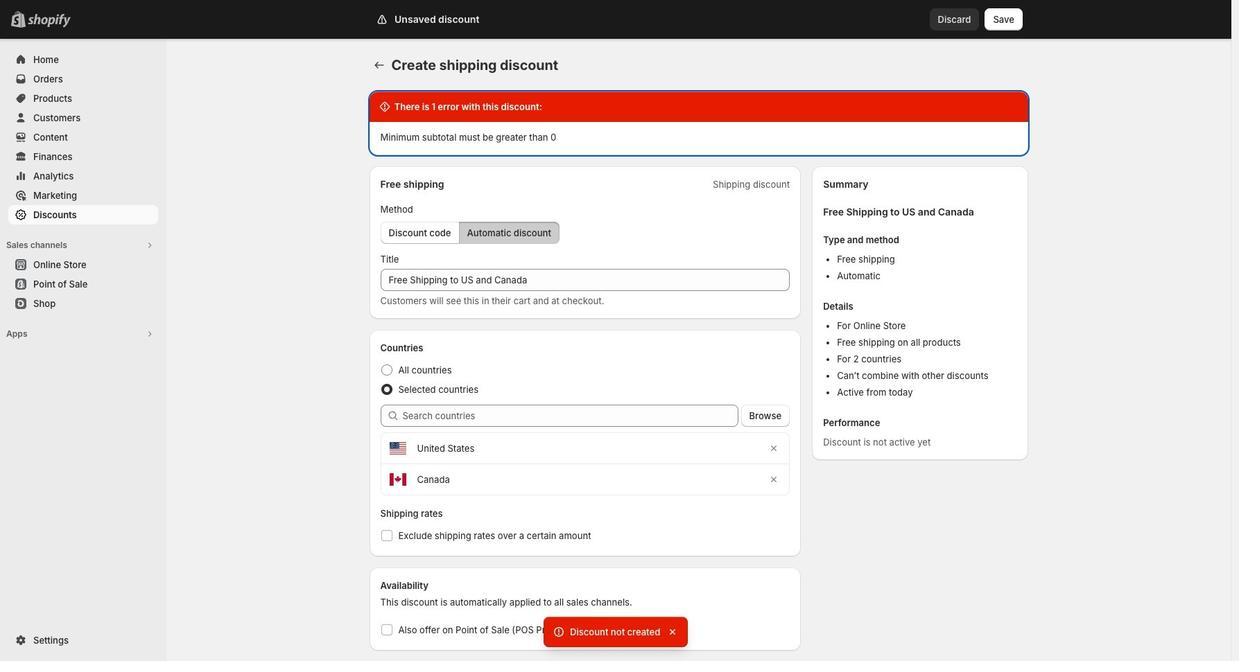 Task type: describe. For each thing, give the bounding box(es) containing it.
shopify image
[[28, 14, 71, 28]]



Task type: locate. For each thing, give the bounding box(es) containing it.
None text field
[[381, 269, 790, 291]]

Search countries text field
[[403, 405, 739, 427]]



Task type: vqa. For each thing, say whether or not it's contained in the screenshot.
second "list" from the left
no



